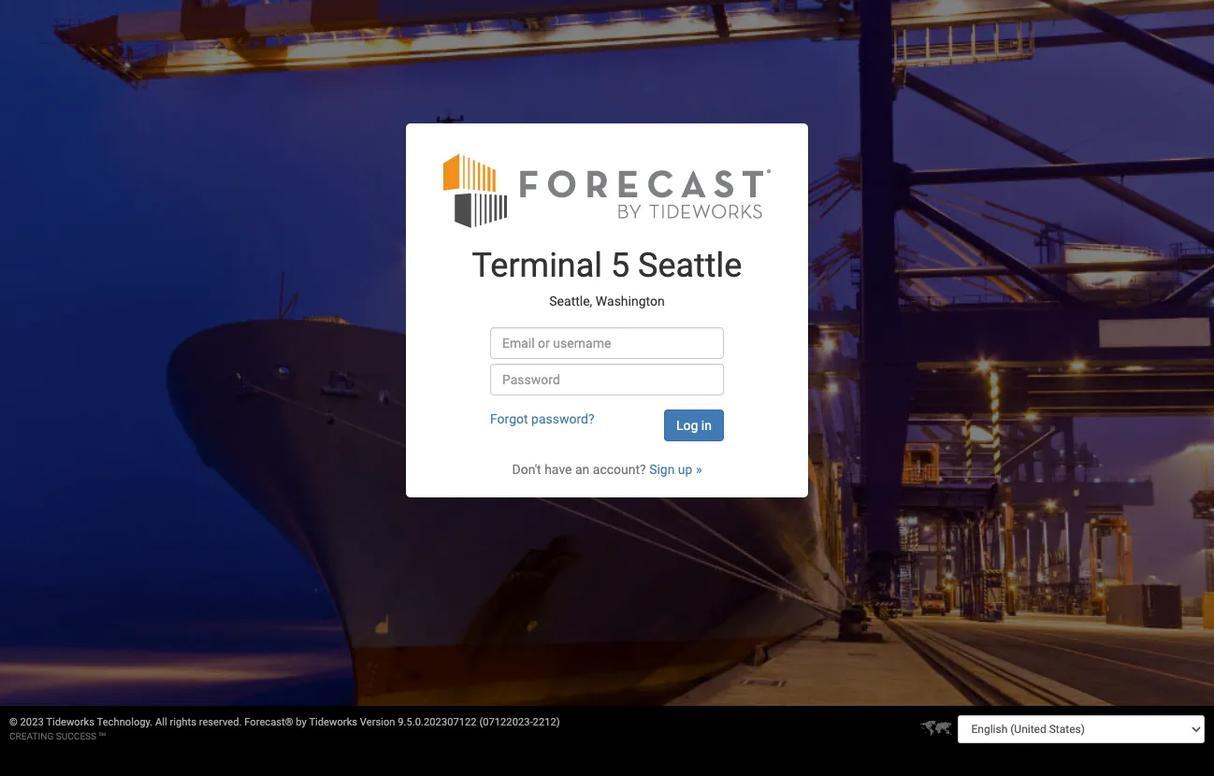 Task type: locate. For each thing, give the bounding box(es) containing it.
forecast® by tideworks image
[[443, 152, 771, 229]]

sign up » link
[[649, 462, 702, 477]]

reserved.
[[199, 716, 242, 729]]

password?
[[531, 412, 594, 426]]

tideworks right by
[[309, 716, 357, 729]]

don't have an account? sign up »
[[512, 462, 702, 477]]

forgot password? link
[[490, 412, 594, 426]]

(07122023-
[[479, 716, 533, 729]]

in
[[701, 418, 712, 433]]

washington
[[596, 293, 665, 308]]

seattle,
[[549, 293, 592, 308]]

technology.
[[97, 716, 153, 729]]

an
[[575, 462, 590, 477]]

seattle
[[638, 246, 742, 285]]

version
[[360, 716, 395, 729]]

by
[[296, 716, 307, 729]]

0 horizontal spatial tideworks
[[46, 716, 94, 729]]

℠
[[99, 731, 106, 742]]

©
[[9, 716, 18, 729]]

up
[[678, 462, 693, 477]]

tideworks up success
[[46, 716, 94, 729]]

Email or username text field
[[490, 327, 724, 359]]

1 horizontal spatial tideworks
[[309, 716, 357, 729]]

forgot
[[490, 412, 528, 426]]

9.5.0.202307122
[[398, 716, 477, 729]]

tideworks
[[46, 716, 94, 729], [309, 716, 357, 729]]

forgot password? log in
[[490, 412, 712, 433]]

all
[[155, 716, 167, 729]]



Task type: describe. For each thing, give the bounding box(es) containing it.
5
[[611, 246, 630, 285]]

log in button
[[664, 410, 724, 441]]

2023
[[20, 716, 44, 729]]

rights
[[170, 716, 196, 729]]

2 tideworks from the left
[[309, 716, 357, 729]]

don't
[[512, 462, 541, 477]]

sign
[[649, 462, 675, 477]]

log
[[676, 418, 698, 433]]

© 2023 tideworks technology. all rights reserved. forecast® by tideworks version 9.5.0.202307122 (07122023-2212) creating success ℠
[[9, 716, 560, 742]]

»
[[696, 462, 702, 477]]

account?
[[593, 462, 646, 477]]

have
[[545, 462, 572, 477]]

forecast®
[[244, 716, 293, 729]]

1 tideworks from the left
[[46, 716, 94, 729]]

success
[[56, 731, 96, 742]]

terminal
[[472, 246, 602, 285]]

terminal 5 seattle seattle, washington
[[472, 246, 742, 308]]

creating
[[9, 731, 54, 742]]

Password password field
[[490, 364, 724, 396]]

2212)
[[533, 716, 560, 729]]



